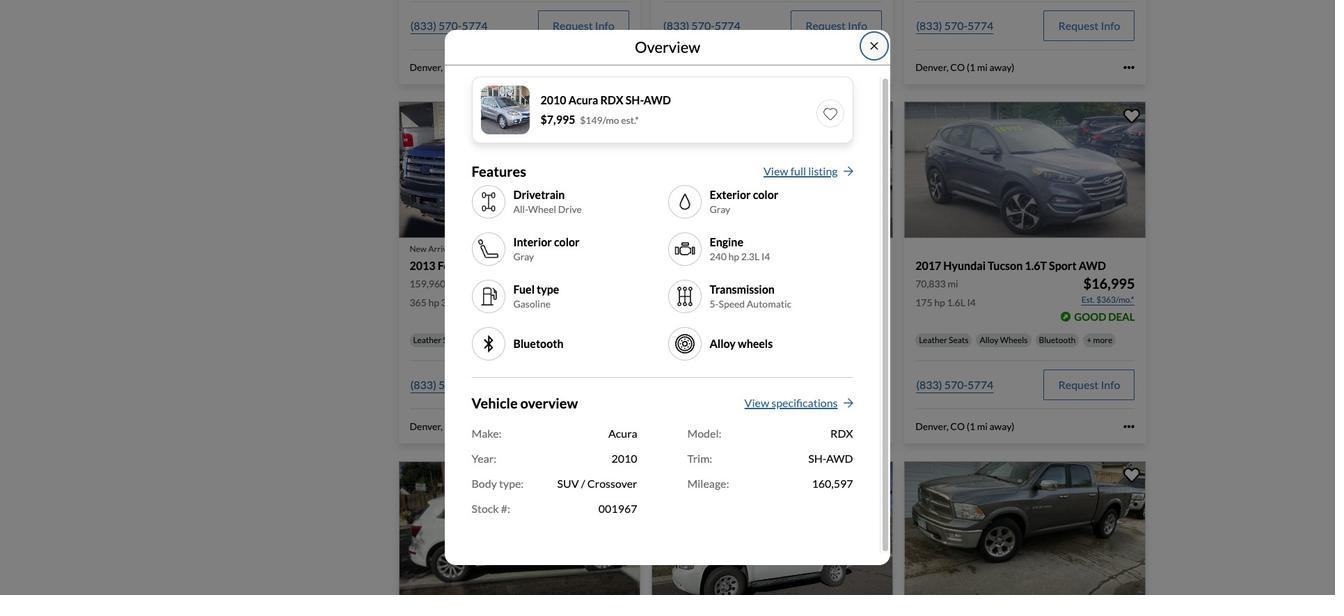 Task type: vqa. For each thing, say whether or not it's contained in the screenshot.


Task type: locate. For each thing, give the bounding box(es) containing it.
0 vertical spatial gray
[[710, 204, 731, 216]]

color inside interior color gray
[[554, 235, 580, 249]]

gray 2010 acura rdx sh-awd suv / crossover all-wheel drive 5-speed automatic image
[[652, 102, 894, 238]]

1 horizontal spatial 2010
[[612, 452, 638, 465]]

0 horizontal spatial bluetooth
[[474, 335, 511, 345]]

sh-
[[626, 93, 644, 107], [748, 259, 766, 272], [809, 452, 827, 465]]

2 horizontal spatial 2010
[[663, 259, 689, 272]]

0 horizontal spatial i4
[[715, 297, 723, 308]]

3 leather from the left
[[919, 335, 948, 345]]

denver, co (1 mi away)
[[410, 61, 509, 73], [663, 61, 762, 73], [916, 61, 1015, 73], [410, 421, 509, 432], [663, 421, 762, 432], [916, 421, 1015, 432]]

request
[[553, 19, 593, 32], [806, 19, 846, 32], [1059, 19, 1099, 32], [553, 378, 593, 391], [806, 378, 846, 391], [1059, 378, 1099, 391]]

1 vertical spatial sh-
[[748, 259, 766, 272]]

gray inside interior color gray
[[514, 251, 534, 263]]

leather down transmission "image"
[[666, 335, 695, 345]]

1 horizontal spatial $7,995
[[839, 275, 883, 292]]

view for vehicle overview
[[745, 396, 770, 410]]

color
[[753, 188, 779, 201], [554, 235, 580, 249]]

away)
[[484, 61, 509, 73], [737, 61, 762, 73], [990, 61, 1015, 73], [484, 421, 509, 432], [737, 421, 762, 432], [990, 421, 1015, 432]]

hp inside 160,597 mi 240 hp 2.3l i4
[[682, 297, 693, 308]]

bluetooth left heated
[[474, 335, 511, 345]]

(833) 570-5774 button
[[410, 10, 489, 41], [663, 10, 742, 41], [916, 10, 995, 41], [410, 370, 489, 400], [663, 370, 742, 400], [916, 370, 995, 400]]

2 vertical spatial sh-
[[809, 452, 827, 465]]

arrow right image
[[844, 166, 854, 177]]

2010 up crossover at the bottom of the page
[[612, 452, 638, 465]]

1 vertical spatial 2.3l
[[694, 297, 713, 308]]

view left full
[[764, 164, 789, 178]]

0 horizontal spatial leather seats
[[413, 335, 463, 345]]

good down est. $171/mo.* button
[[822, 311, 854, 323]]

0 vertical spatial 160,597
[[663, 278, 699, 290]]

wheels
[[1001, 335, 1028, 345]]

rdx for 2010 acura rdx sh-awd
[[723, 259, 746, 272]]

(1 for 2nd ellipsis h icon from right
[[714, 61, 723, 73]]

interior
[[514, 235, 552, 249]]

exterior color image
[[674, 191, 696, 213]]

1 horizontal spatial ellipsis h image
[[1124, 62, 1136, 73]]

240 left 5-
[[663, 297, 680, 308]]

leather seats for $7,995
[[666, 335, 716, 345]]

acura inside 2010 acura rdx sh-awd $7,995 $149/mo est.*
[[569, 93, 599, 107]]

suv / crossover
[[558, 477, 638, 490]]

0 vertical spatial $7,995
[[541, 113, 576, 126]]

est.
[[829, 295, 842, 305], [1082, 295, 1095, 305]]

awd down overview
[[644, 93, 671, 107]]

0 horizontal spatial leather
[[413, 335, 442, 345]]

view inside view full listing link
[[764, 164, 789, 178]]

0 horizontal spatial 160,597
[[663, 278, 699, 290]]

info
[[595, 19, 615, 32], [848, 19, 868, 32], [1101, 19, 1121, 32], [595, 378, 615, 391], [848, 378, 868, 391], [1101, 378, 1121, 391]]

gray down interior
[[514, 251, 534, 263]]

model:
[[688, 427, 722, 440]]

mi
[[472, 61, 482, 73], [725, 61, 735, 73], [978, 61, 988, 73], [448, 278, 458, 290], [701, 278, 711, 290], [948, 278, 959, 290], [472, 421, 482, 432], [725, 421, 735, 432], [978, 421, 988, 432]]

0 vertical spatial 2010
[[541, 93, 567, 107]]

365
[[410, 297, 427, 308]]

rdx up the sh-awd
[[831, 427, 854, 440]]

denver, for 1st ellipsis h icon from right
[[916, 61, 949, 73]]

$7,995 left $149/mo
[[541, 113, 576, 126]]

(1 for ellipsis h image corresponding to 2013 ford f-150 lariat supercrew 4wd
[[461, 421, 470, 432]]

year:
[[472, 452, 497, 465]]

160,597 for 160,597 mi 240 hp 2.3l i4
[[663, 278, 699, 290]]

leather seats down 5-
[[666, 335, 716, 345]]

leather down '175'
[[919, 335, 948, 345]]

2.3l
[[742, 251, 760, 263], [694, 297, 713, 308]]

0 vertical spatial rdx
[[601, 93, 624, 107]]

1 vertical spatial rdx
[[723, 259, 746, 272]]

(1 for 2017 hyundai tucson 1.6t sport awd's ellipsis h image
[[967, 421, 976, 432]]

2 horizontal spatial sh-
[[809, 452, 827, 465]]

bluetooth left +
[[1040, 335, 1076, 345]]

hp inside 159,960 mi 365 hp 3.5l v6
[[429, 297, 440, 308]]

deal inside $7,995 est. $171/mo.* good deal
[[856, 311, 883, 323]]

2010 acura rdx sh-awd
[[663, 259, 793, 272]]

view
[[764, 164, 789, 178], [745, 396, 770, 410]]

color right "exterior"
[[753, 188, 779, 201]]

3 seats from the left
[[696, 335, 716, 345]]

seats for 2017 hyundai tucson 1.6t sport awd
[[949, 335, 969, 345]]

seats right the alloy wheels 'icon' on the right bottom
[[696, 335, 716, 345]]

0 vertical spatial view
[[764, 164, 789, 178]]

gray inside exterior color gray
[[710, 204, 731, 216]]

est. inside $16,995 est. $363/mo.*
[[1082, 295, 1095, 305]]

1 horizontal spatial leather
[[666, 335, 695, 345]]

transmission 5-speed automatic
[[710, 283, 792, 310]]

2 est. from the left
[[1082, 295, 1095, 305]]

acura up crossover at the bottom of the page
[[609, 427, 638, 440]]

sh- down view specifications link
[[809, 452, 827, 465]]

2013
[[410, 259, 436, 272]]

1 vertical spatial 2010
[[663, 259, 689, 272]]

gray 2012 ram 1500 laramie crew cab 4wd pickup truck four-wheel drive 6-speed automatic image
[[905, 461, 1147, 595]]

ellipsis h image for 2010 acura rdx sh-awd
[[871, 421, 883, 432]]

3.5l
[[441, 297, 460, 308]]

2.3l down engine
[[742, 251, 760, 263]]

rdx for 2010 acura rdx sh-awd $7,995 $149/mo est.*
[[601, 93, 624, 107]]

0 horizontal spatial gray
[[514, 251, 534, 263]]

1 vertical spatial color
[[554, 235, 580, 249]]

seats
[[443, 335, 463, 345], [551, 335, 571, 345], [696, 335, 716, 345], [949, 335, 969, 345]]

gray
[[710, 204, 731, 216], [514, 251, 534, 263]]

2 vertical spatial acura
[[609, 427, 638, 440]]

hp
[[729, 251, 740, 263], [429, 297, 440, 308], [682, 297, 693, 308], [935, 297, 946, 308]]

stock #:
[[472, 502, 511, 515]]

arrow right image
[[844, 398, 854, 409]]

2 vertical spatial rdx
[[831, 427, 854, 440]]

good
[[822, 311, 854, 323], [1075, 311, 1107, 323]]

color inside exterior color gray
[[753, 188, 779, 201]]

1 vertical spatial gray
[[514, 251, 534, 263]]

request info
[[553, 19, 615, 32], [806, 19, 868, 32], [1059, 19, 1121, 32], [553, 378, 615, 391], [806, 378, 868, 391], [1059, 378, 1121, 391]]

awd
[[644, 93, 671, 107], [766, 259, 793, 272], [1079, 259, 1107, 272], [827, 452, 854, 465]]

0 horizontal spatial $7,995
[[541, 113, 576, 126]]

gray down "exterior"
[[710, 204, 731, 216]]

1 horizontal spatial i4
[[762, 251, 771, 263]]

deal down $171/mo.*
[[856, 311, 883, 323]]

est. left $171/mo.*
[[829, 295, 842, 305]]

0 horizontal spatial est.
[[829, 295, 842, 305]]

2 deal from the left
[[1109, 311, 1136, 323]]

seats right heated
[[551, 335, 571, 345]]

1 horizontal spatial color
[[753, 188, 779, 201]]

0 horizontal spatial deal
[[856, 311, 883, 323]]

(833) 570-5774
[[411, 19, 488, 32], [664, 19, 741, 32], [917, 19, 994, 32], [411, 378, 488, 391], [664, 378, 741, 391], [917, 378, 994, 391]]

type
[[537, 283, 560, 296]]

rdx down engine
[[723, 259, 746, 272]]

body
[[472, 477, 497, 490]]

160,597 inside 160,597 mi 240 hp 2.3l i4
[[663, 278, 699, 290]]

2010 up transmission "image"
[[663, 259, 689, 272]]

denver, for ellipsis h image related to 2010 acura rdx sh-awd
[[663, 421, 696, 432]]

good inside $7,995 est. $171/mo.* good deal
[[822, 311, 854, 323]]

deal
[[856, 311, 883, 323], [1109, 311, 1136, 323]]

ellipsis h image
[[618, 62, 629, 73], [618, 421, 629, 432], [871, 421, 883, 432], [1124, 421, 1136, 432]]

color for interior color
[[554, 235, 580, 249]]

seats left bluetooth "icon"
[[443, 335, 463, 345]]

color up supercrew at the top left of page
[[554, 235, 580, 249]]

1 vertical spatial $7,995
[[839, 275, 883, 292]]

5-
[[710, 298, 719, 310]]

1 horizontal spatial 2.3l
[[742, 251, 760, 263]]

engine
[[710, 235, 744, 249]]

rdx up $149/mo
[[601, 93, 624, 107]]

3 leather seats from the left
[[919, 335, 969, 345]]

1 est. from the left
[[829, 295, 842, 305]]

0 vertical spatial acura
[[569, 93, 599, 107]]

alloy wheels image
[[674, 333, 696, 355]]

sh-awd
[[809, 452, 854, 465]]

0 vertical spatial color
[[753, 188, 779, 201]]

ellipsis h image for 2017 hyundai tucson 1.6t sport awd
[[1124, 421, 1136, 432]]

1 horizontal spatial gray
[[710, 204, 731, 216]]

1 horizontal spatial alloy
[[980, 335, 999, 345]]

0 horizontal spatial acura
[[569, 93, 599, 107]]

1 vertical spatial 240
[[663, 297, 680, 308]]

deal down $363/mo.*
[[1109, 311, 1136, 323]]

acura for 2010 acura rdx sh-awd
[[691, 259, 721, 272]]

0 horizontal spatial 2.3l
[[694, 297, 713, 308]]

240
[[710, 251, 727, 263], [663, 297, 680, 308]]

leather seats
[[413, 335, 463, 345], [666, 335, 716, 345], [919, 335, 969, 345]]

hp inside 70,833 mi 175 hp 1.6l i4
[[935, 297, 946, 308]]

1 horizontal spatial rdx
[[723, 259, 746, 272]]

mi inside 70,833 mi 175 hp 1.6l i4
[[948, 278, 959, 290]]

1 horizontal spatial good
[[1075, 311, 1107, 323]]

2010 right the 2010 acura rdx sh-awd image
[[541, 93, 567, 107]]

hp right "365"
[[429, 297, 440, 308]]

gray for interior color
[[514, 251, 534, 263]]

1 deal from the left
[[856, 311, 883, 323]]

0 vertical spatial 240
[[710, 251, 727, 263]]

i4 inside 160,597 mi 240 hp 2.3l i4
[[715, 297, 723, 308]]

drivetrain image
[[477, 191, 500, 213]]

view for features
[[764, 164, 789, 178]]

4 seats from the left
[[949, 335, 969, 345]]

2 horizontal spatial leather
[[919, 335, 948, 345]]

(1
[[461, 61, 470, 73], [714, 61, 723, 73], [967, 61, 976, 73], [461, 421, 470, 432], [714, 421, 723, 432], [967, 421, 976, 432]]

1 horizontal spatial sh-
[[748, 259, 766, 272]]

tucson
[[988, 259, 1023, 272]]

crossover
[[588, 477, 638, 490]]

0 vertical spatial 2.3l
[[742, 251, 760, 263]]

alloy
[[980, 335, 999, 345], [710, 337, 736, 351]]

240 inside 160,597 mi 240 hp 2.3l i4
[[663, 297, 680, 308]]

2 horizontal spatial i4
[[968, 297, 976, 308]]

160,597 down the sh-awd
[[812, 477, 854, 490]]

2 horizontal spatial acura
[[691, 259, 721, 272]]

view inside view specifications link
[[745, 396, 770, 410]]

1 vertical spatial 160,597
[[812, 477, 854, 490]]

new arrival 2013 ford f-150 lariat supercrew 4wd
[[410, 244, 611, 272]]

$7,995
[[541, 113, 576, 126], [839, 275, 883, 292]]

1 good from the left
[[822, 311, 854, 323]]

2 horizontal spatial leather seats
[[919, 335, 969, 345]]

1 horizontal spatial 240
[[710, 251, 727, 263]]

2010
[[541, 93, 567, 107], [663, 259, 689, 272], [612, 452, 638, 465]]

i4 up transmission
[[762, 251, 771, 263]]

2 leather seats from the left
[[666, 335, 716, 345]]

+ more
[[1087, 335, 1113, 345]]

160,597
[[663, 278, 699, 290], [812, 477, 854, 490]]

hp right '175'
[[935, 297, 946, 308]]

1 horizontal spatial bluetooth
[[514, 337, 564, 351]]

4wd
[[584, 259, 611, 272]]

2 vertical spatial 2010
[[612, 452, 638, 465]]

ellipsis h image
[[871, 62, 883, 73], [1124, 62, 1136, 73]]

160,597 inside overview dialog
[[812, 477, 854, 490]]

1 vertical spatial view
[[745, 396, 770, 410]]

seats down the 1.6l
[[949, 335, 969, 345]]

0 horizontal spatial rdx
[[601, 93, 624, 107]]

leather seats down the 3.5l at the left of page
[[413, 335, 463, 345]]

2010 inside 2010 acura rdx sh-awd $7,995 $149/mo est.*
[[541, 93, 567, 107]]

001967
[[599, 502, 638, 515]]

bluetooth down gasoline
[[514, 337, 564, 351]]

acura up 160,597 mi 240 hp 2.3l i4
[[691, 259, 721, 272]]

exterior
[[710, 188, 751, 201]]

1.6t
[[1025, 259, 1048, 272]]

$7,995 up $171/mo.*
[[839, 275, 883, 292]]

sh- up transmission
[[748, 259, 766, 272]]

i4
[[762, 251, 771, 263], [715, 297, 723, 308], [968, 297, 976, 308]]

2.3l inside 160,597 mi 240 hp 2.3l i4
[[694, 297, 713, 308]]

sh- for 2010 acura rdx sh-awd $7,995 $149/mo est.*
[[626, 93, 644, 107]]

1 horizontal spatial deal
[[1109, 311, 1136, 323]]

hp down engine
[[729, 251, 740, 263]]

i4 for $7,995
[[715, 297, 723, 308]]

0 horizontal spatial ellipsis h image
[[871, 62, 883, 73]]

good up +
[[1075, 311, 1107, 323]]

view full listing
[[764, 164, 838, 178]]

2017 hyundai tucson 1.6t sport awd
[[916, 259, 1107, 272]]

1 horizontal spatial 160,597
[[812, 477, 854, 490]]

i4 for $16,995
[[968, 297, 976, 308]]

i4 inside 70,833 mi 175 hp 1.6l i4
[[968, 297, 976, 308]]

$7,995 est. $171/mo.* good deal
[[822, 275, 883, 323]]

est. up good deal
[[1082, 295, 1095, 305]]

bluetooth
[[474, 335, 511, 345], [1040, 335, 1076, 345], [514, 337, 564, 351]]

2.3l inside engine 240 hp 2.3l i4
[[742, 251, 760, 263]]

leather seats down the 1.6l
[[919, 335, 969, 345]]

0 horizontal spatial 2010
[[541, 93, 567, 107]]

i4 right the 1.6l
[[968, 297, 976, 308]]

interior color image
[[477, 238, 500, 261]]

2.3l left speed
[[694, 297, 713, 308]]

2 horizontal spatial bluetooth
[[1040, 335, 1076, 345]]

5774
[[462, 19, 488, 32], [715, 19, 741, 32], [968, 19, 994, 32], [462, 378, 488, 391], [715, 378, 741, 391], [968, 378, 994, 391]]

sh- up est.*
[[626, 93, 644, 107]]

wheels
[[738, 337, 773, 351]]

sh- inside 2010 acura rdx sh-awd $7,995 $149/mo est.*
[[626, 93, 644, 107]]

2 leather from the left
[[666, 335, 695, 345]]

1 seats from the left
[[443, 335, 463, 345]]

1 vertical spatial acura
[[691, 259, 721, 272]]

0 horizontal spatial color
[[554, 235, 580, 249]]

570-
[[439, 19, 462, 32], [692, 19, 715, 32], [945, 19, 968, 32], [439, 378, 462, 391], [692, 378, 715, 391], [945, 378, 968, 391]]

hp left 5-
[[682, 297, 693, 308]]

ellipsis h image for 2013 ford f-150 lariat supercrew 4wd
[[618, 421, 629, 432]]

0 horizontal spatial alloy
[[710, 337, 736, 351]]

1 horizontal spatial leather seats
[[666, 335, 716, 345]]

est. for $16,995
[[1082, 295, 1095, 305]]

acura
[[569, 93, 599, 107], [691, 259, 721, 272], [609, 427, 638, 440]]

sport
[[1050, 259, 1077, 272]]

0 horizontal spatial 240
[[663, 297, 680, 308]]

overview
[[521, 395, 578, 412]]

alloy left wheels on the right bottom
[[710, 337, 736, 351]]

0 vertical spatial sh-
[[626, 93, 644, 107]]

$149/mo
[[580, 114, 620, 126]]

view left specifications
[[745, 396, 770, 410]]

leather down "365"
[[413, 335, 442, 345]]

2010 for 2010 acura rdx sh-awd
[[663, 259, 689, 272]]

0 horizontal spatial good
[[822, 311, 854, 323]]

$16,995
[[1084, 275, 1136, 292]]

lariat
[[495, 259, 524, 272]]

240 down engine
[[710, 251, 727, 263]]

0 horizontal spatial sh-
[[626, 93, 644, 107]]

/
[[581, 477, 586, 490]]

rdx inside 2010 acura rdx sh-awd $7,995 $149/mo est.*
[[601, 93, 624, 107]]

i4 inside engine 240 hp 2.3l i4
[[762, 251, 771, 263]]

alloy inside overview dialog
[[710, 337, 736, 351]]

1 horizontal spatial est.
[[1082, 295, 1095, 305]]

acura up $149/mo
[[569, 93, 599, 107]]

est. inside $7,995 est. $171/mo.* good deal
[[829, 295, 842, 305]]

i4 down transmission
[[715, 297, 723, 308]]

160,597 down engine image
[[663, 278, 699, 290]]

denver,
[[410, 61, 443, 73], [663, 61, 696, 73], [916, 61, 949, 73], [410, 421, 443, 432], [663, 421, 696, 432], [916, 421, 949, 432]]

alloy left wheels
[[980, 335, 999, 345]]



Task type: describe. For each thing, give the bounding box(es) containing it.
all-
[[514, 204, 529, 216]]

hp for 2017 hyundai tucson 1.6t sport awd
[[935, 297, 946, 308]]

sunroof/moonroof
[[727, 335, 797, 345]]

full
[[791, 164, 807, 178]]

arrival
[[429, 244, 454, 254]]

vehicle overview
[[472, 395, 578, 412]]

hp inside engine 240 hp 2.3l i4
[[729, 251, 740, 263]]

wheel
[[528, 204, 557, 216]]

$171/mo.*
[[844, 295, 882, 305]]

1 leather from the left
[[413, 335, 442, 345]]

drivetrain all-wheel drive
[[514, 188, 582, 216]]

160,597 mi 240 hp 2.3l i4
[[663, 278, 723, 308]]

v6
[[462, 297, 474, 308]]

type:
[[499, 477, 524, 490]]

new
[[410, 244, 427, 254]]

blue 2017 hyundai tucson 1.6t sport awd suv / crossover all-wheel drive 7-speed automatic image
[[905, 102, 1147, 238]]

mi inside 159,960 mi 365 hp 3.5l v6
[[448, 278, 458, 290]]

$363/mo.*
[[1097, 295, 1135, 305]]

drive
[[558, 204, 582, 216]]

listing
[[809, 164, 838, 178]]

denver, for 2nd ellipsis h icon from right
[[663, 61, 696, 73]]

2010 acura rdx sh-awd $7,995 $149/mo est.*
[[541, 93, 671, 126]]

stock
[[472, 502, 499, 515]]

gasoline
[[514, 298, 551, 310]]

awd down arrow right image
[[827, 452, 854, 465]]

f-
[[463, 259, 473, 272]]

overview dialog
[[445, 30, 891, 566]]

features
[[472, 163, 527, 180]]

est. for $7,995
[[829, 295, 842, 305]]

white 2013 audi q5 2.0t quattro premium plus awd suv / crossover all-wheel drive 8-speed automatic image
[[399, 461, 641, 595]]

2 seats from the left
[[551, 335, 571, 345]]

gray for exterior color
[[710, 204, 731, 216]]

ford
[[438, 259, 461, 272]]

1 horizontal spatial acura
[[609, 427, 638, 440]]

engine image
[[674, 238, 696, 261]]

heated
[[522, 335, 549, 345]]

heated seats
[[522, 335, 571, 345]]

transmission
[[710, 283, 775, 296]]

2010 for 2010
[[612, 452, 638, 465]]

est. $363/mo.* button
[[1081, 293, 1136, 307]]

trim:
[[688, 452, 713, 465]]

view specifications
[[745, 396, 838, 410]]

2 ellipsis h image from the left
[[1124, 62, 1136, 73]]

$7,995 inside $7,995 est. $171/mo.* good deal
[[839, 275, 883, 292]]

leather for $16,995
[[919, 335, 948, 345]]

hp for 2013 ford f-150 lariat supercrew 4wd
[[429, 297, 440, 308]]

awd up $16,995
[[1079, 259, 1107, 272]]

white 2011 chevrolet tahoe special service 4wd suv / crossover four-wheel drive 6-speed automatic image
[[652, 461, 894, 595]]

#:
[[501, 502, 511, 515]]

view specifications link
[[745, 395, 854, 417]]

overview
[[635, 37, 701, 56]]

2010 for 2010 acura rdx sh-awd $7,995 $149/mo est.*
[[541, 93, 567, 107]]

160,597 for 160,597
[[812, 477, 854, 490]]

hyundai
[[944, 259, 986, 272]]

awd up automatic
[[766, 259, 793, 272]]

est. $171/mo.* button
[[828, 293, 883, 307]]

automatic
[[747, 298, 792, 310]]

specifications
[[772, 396, 838, 410]]

70,833
[[916, 278, 946, 290]]

1.6l
[[947, 297, 966, 308]]

vehicle
[[472, 395, 518, 412]]

awd inside 2010 acura rdx sh-awd $7,995 $149/mo est.*
[[644, 93, 671, 107]]

fuel type gasoline
[[514, 283, 560, 310]]

1 leather seats from the left
[[413, 335, 463, 345]]

transmission image
[[674, 286, 696, 308]]

alloy for alloy wheels
[[710, 337, 736, 351]]

$16,995 est. $363/mo.*
[[1082, 275, 1136, 305]]

$7,995 inside 2010 acura rdx sh-awd $7,995 $149/mo est.*
[[541, 113, 576, 126]]

close modal overview image
[[869, 40, 880, 51]]

supercrew
[[526, 259, 582, 272]]

alloy for alloy wheels
[[980, 335, 999, 345]]

alloy wheels
[[710, 337, 773, 351]]

159,960 mi 365 hp 3.5l v6
[[410, 278, 474, 308]]

mileage:
[[688, 477, 730, 490]]

hp for 2010 acura rdx sh-awd
[[682, 297, 693, 308]]

speed
[[719, 298, 745, 310]]

drivetrain
[[514, 188, 565, 201]]

more
[[1094, 335, 1113, 345]]

color for exterior color
[[753, 188, 779, 201]]

70,833 mi 175 hp 1.6l i4
[[916, 278, 976, 308]]

bluetooth image
[[477, 333, 500, 355]]

make:
[[472, 427, 502, 440]]

(1 for ellipsis h image related to 2010 acura rdx sh-awd
[[714, 421, 723, 432]]

2017
[[916, 259, 942, 272]]

bluetooth inside overview dialog
[[514, 337, 564, 351]]

mi inside 160,597 mi 240 hp 2.3l i4
[[701, 278, 711, 290]]

view full listing link
[[764, 163, 854, 185]]

(1 for 1st ellipsis h icon from right
[[967, 61, 976, 73]]

1 ellipsis h image from the left
[[871, 62, 883, 73]]

leather for $7,995
[[666, 335, 695, 345]]

interior color gray
[[514, 235, 580, 263]]

acura for 2010 acura rdx sh-awd $7,995 $149/mo est.*
[[569, 93, 599, 107]]

blue 2013 ford f-150 lariat supercrew 4wd pickup truck four-wheel drive 6-speed automatic image
[[399, 102, 641, 238]]

good deal
[[1075, 311, 1136, 323]]

est.*
[[621, 114, 639, 126]]

exterior color gray
[[710, 188, 779, 216]]

leather seats for $16,995
[[919, 335, 969, 345]]

seats for 2013 ford f-150 lariat supercrew 4wd
[[443, 335, 463, 345]]

body type:
[[472, 477, 524, 490]]

sh- for 2010 acura rdx sh-awd
[[748, 259, 766, 272]]

suv
[[558, 477, 579, 490]]

2010 acura rdx sh-awd image
[[481, 86, 530, 135]]

175
[[916, 297, 933, 308]]

159,960
[[410, 278, 446, 290]]

seats for 2010 acura rdx sh-awd
[[696, 335, 716, 345]]

fuel type image
[[477, 286, 500, 308]]

150
[[473, 259, 493, 272]]

alloy wheels
[[980, 335, 1028, 345]]

fuel
[[514, 283, 535, 296]]

engine 240 hp 2.3l i4
[[710, 235, 771, 263]]

2 good from the left
[[1075, 311, 1107, 323]]

+
[[1087, 335, 1092, 345]]

denver, for ellipsis h image corresponding to 2013 ford f-150 lariat supercrew 4wd
[[410, 421, 443, 432]]

2 horizontal spatial rdx
[[831, 427, 854, 440]]

240 inside engine 240 hp 2.3l i4
[[710, 251, 727, 263]]

denver, for 2017 hyundai tucson 1.6t sport awd's ellipsis h image
[[916, 421, 949, 432]]



